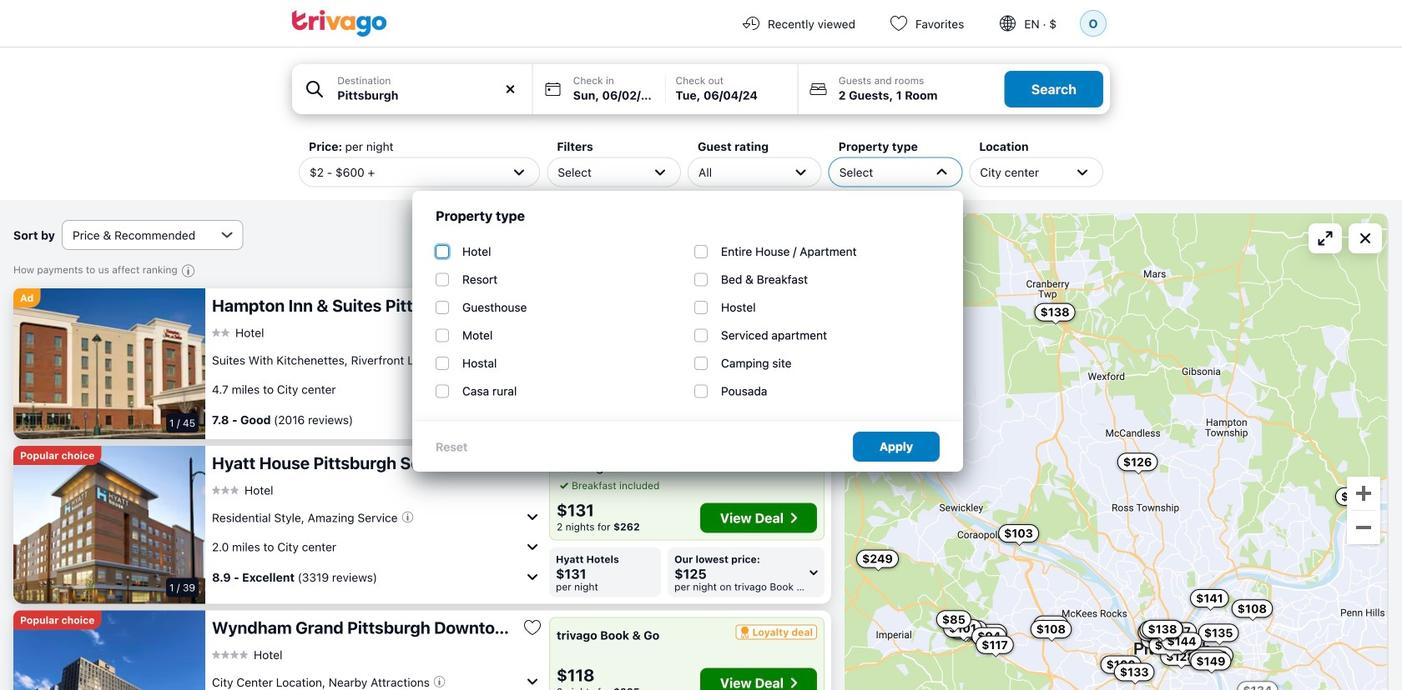 Task type: locate. For each thing, give the bounding box(es) containing it.
clear image
[[503, 82, 518, 97]]

None checkbox
[[694, 245, 708, 258], [694, 273, 708, 286], [436, 385, 449, 398], [694, 385, 708, 398], [694, 245, 708, 258], [694, 273, 708, 286], [436, 385, 449, 398], [694, 385, 708, 398]]

wyndham grand pittsburgh downtown, (pittsburgh, usa) image
[[13, 611, 205, 691]]

hampton inn image
[[557, 401, 627, 424]]

None checkbox
[[436, 245, 449, 258], [436, 273, 449, 286], [436, 301, 449, 314], [694, 301, 708, 314], [436, 329, 449, 342], [694, 329, 708, 342], [436, 357, 449, 370], [694, 357, 708, 370], [436, 245, 449, 258], [436, 273, 449, 286], [436, 301, 449, 314], [694, 301, 708, 314], [436, 329, 449, 342], [694, 329, 708, 342], [436, 357, 449, 370], [694, 357, 708, 370]]

trivago logo image
[[292, 10, 387, 37]]

map region
[[845, 214, 1389, 691]]

None field
[[292, 64, 532, 114]]

hyatt house pittsburgh south side, (pittsburgh, usa) image
[[13, 446, 205, 605]]



Task type: vqa. For each thing, say whether or not it's contained in the screenshot.
the bday image
no



Task type: describe. For each thing, give the bounding box(es) containing it.
hampton inn & suites pittsburgh/waterfront-west homestead, (pittsburgh, usa) image
[[13, 289, 205, 440]]

Where to? search field
[[337, 87, 522, 104]]



